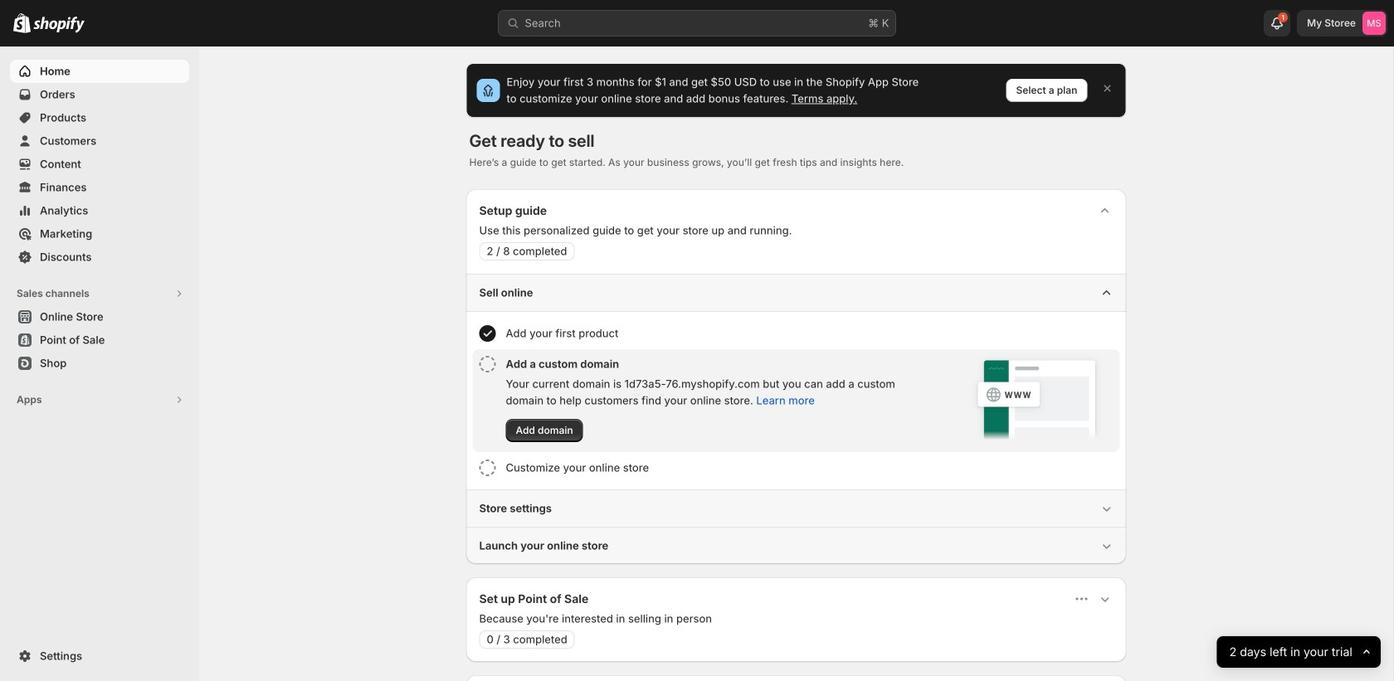 Task type: locate. For each thing, give the bounding box(es) containing it.
mark add a custom domain as done image
[[479, 356, 496, 373]]

guide categories group
[[466, 274, 1127, 564]]

setup guide region
[[466, 189, 1127, 564]]

my storee image
[[1363, 12, 1386, 35]]

customize your online store group
[[473, 453, 1120, 483]]

mark add your first product as not done image
[[479, 325, 496, 342]]

shopify image
[[13, 13, 31, 33], [33, 16, 85, 33]]

sell online group
[[466, 274, 1127, 490]]



Task type: vqa. For each thing, say whether or not it's contained in the screenshot.
Shopify icon
yes



Task type: describe. For each thing, give the bounding box(es) containing it.
add your first product group
[[473, 319, 1120, 349]]

1 horizontal spatial shopify image
[[33, 16, 85, 33]]

mark customize your online store as done image
[[479, 460, 496, 476]]

0 horizontal spatial shopify image
[[13, 13, 31, 33]]

add a custom domain group
[[473, 349, 1120, 452]]



